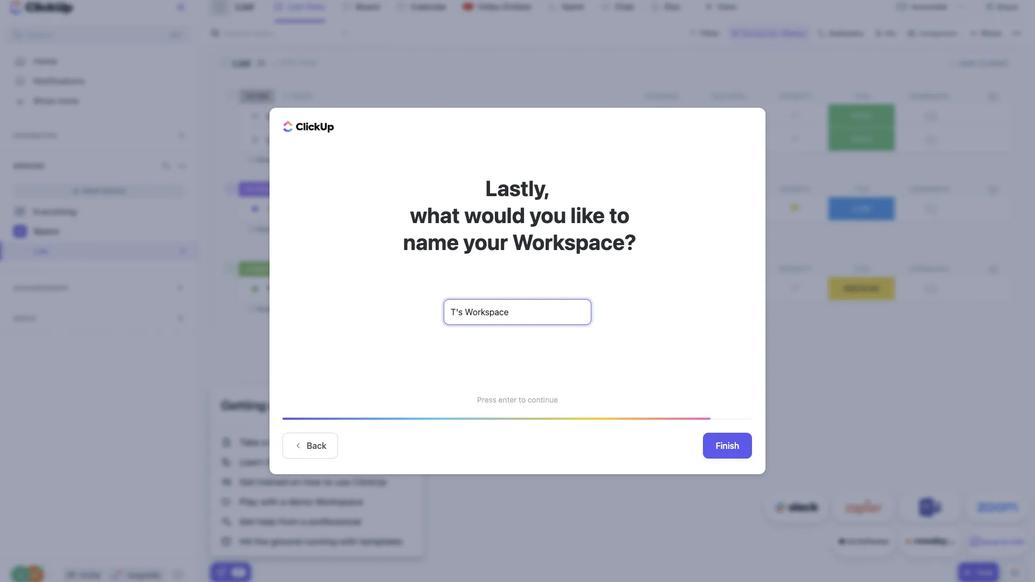 Task type: describe. For each thing, give the bounding box(es) containing it.
finish button
[[703, 433, 752, 459]]

workspace?
[[513, 229, 637, 255]]

back button
[[283, 433, 338, 459]]

lastly,
[[486, 175, 550, 201]]

like
[[571, 202, 605, 228]]

back
[[307, 441, 327, 451]]

you
[[530, 202, 566, 228]]

press
[[477, 395, 497, 404]]

enter
[[499, 395, 517, 404]]

clickup logo image
[[283, 121, 334, 133]]

lastly, what would you like to name your workspace?
[[399, 175, 637, 255]]

to inside lastly, what would you like to name your workspace?
[[610, 202, 630, 228]]

press enter to continue
[[477, 395, 558, 404]]



Task type: locate. For each thing, give the bounding box(es) containing it.
0 horizontal spatial to
[[519, 395, 526, 404]]

1 horizontal spatial to
[[610, 202, 630, 228]]

your
[[463, 229, 508, 255]]

name
[[403, 229, 459, 255]]

to right "like"
[[610, 202, 630, 228]]

to
[[610, 202, 630, 228], [519, 395, 526, 404]]

0 vertical spatial to
[[610, 202, 630, 228]]

would
[[465, 202, 525, 228]]

to right enter
[[519, 395, 526, 404]]

continue
[[528, 395, 558, 404]]

Tyler Black's Workspace field
[[444, 299, 592, 325]]

what
[[410, 202, 460, 228]]

finish
[[716, 441, 740, 451]]

1 vertical spatial to
[[519, 395, 526, 404]]



Task type: vqa. For each thing, say whether or not it's contained in the screenshot.
lastly, what would you like to name your workspace?
yes



